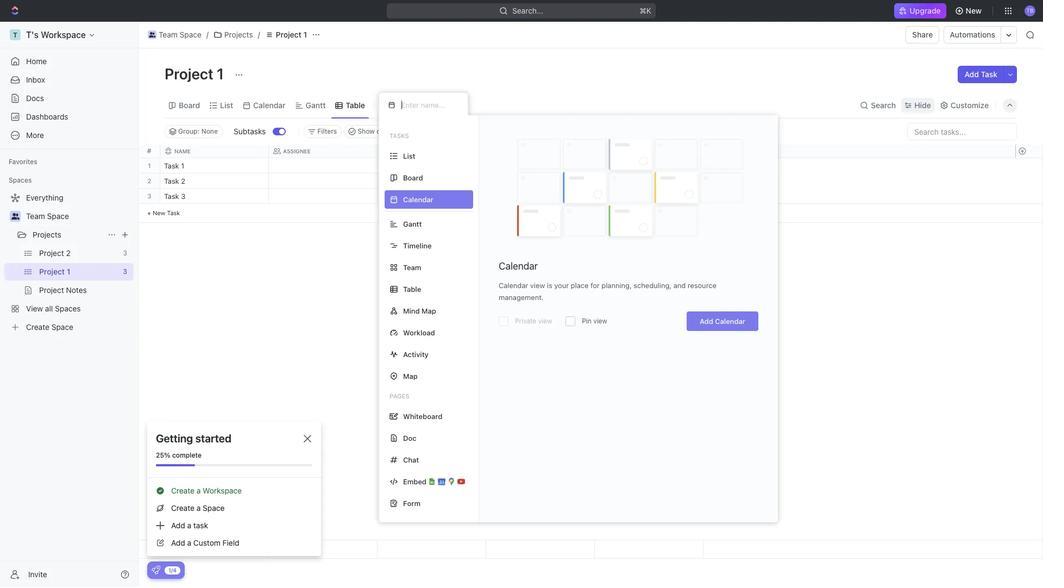 Task type: describe. For each thing, give the bounding box(es) containing it.
search...
[[513, 6, 544, 15]]

onboarding checklist button element
[[152, 566, 160, 575]]

set priority image
[[594, 159, 610, 175]]

workload
[[403, 328, 435, 337]]

add calendar
[[700, 317, 746, 326]]

press space to select this row. row containing 2
[[139, 173, 160, 189]]

0 vertical spatial map
[[422, 306, 436, 315]]

0 vertical spatial team space link
[[145, 28, 204, 41]]

press space to select this row. row containing 1
[[139, 158, 160, 173]]

show
[[358, 127, 375, 135]]

activity
[[403, 350, 429, 359]]

subtasks
[[234, 127, 266, 136]]

inbox
[[26, 75, 45, 84]]

3 inside the press space to select this row. row
[[181, 192, 186, 201]]

a for workspace
[[197, 486, 201, 495]]

mind
[[403, 306, 420, 315]]

gantt link
[[304, 98, 326, 113]]

#
[[147, 147, 151, 155]]

customize button
[[937, 98, 993, 113]]

25% complete
[[156, 451, 202, 459]]

and
[[674, 281, 686, 290]]

view button
[[379, 92, 414, 118]]

new task
[[153, 209, 180, 216]]

add task
[[965, 70, 998, 79]]

to do for ‎task 2
[[384, 178, 403, 185]]

view right private
[[538, 317, 552, 325]]

search
[[871, 100, 897, 110]]

mind map
[[403, 306, 436, 315]]

to for task 3
[[384, 193, 393, 200]]

pages
[[390, 392, 410, 400]]

1 horizontal spatial project
[[276, 30, 302, 39]]

task for add task
[[982, 70, 998, 79]]

add a custom field
[[171, 538, 239, 547]]

user group image
[[149, 32, 156, 38]]

add for add a task
[[171, 521, 185, 530]]

place
[[571, 281, 589, 290]]

is
[[547, 281, 553, 290]]

new button
[[951, 2, 989, 20]]

onboarding checklist button image
[[152, 566, 160, 575]]

team space link inside sidebar navigation
[[26, 208, 132, 225]]

table link
[[344, 98, 365, 113]]

set priority element for task 3
[[594, 189, 610, 205]]

docs
[[26, 93, 44, 103]]

close image
[[304, 435, 311, 442]]

tree inside sidebar navigation
[[4, 189, 134, 336]]

1 vertical spatial project
[[165, 65, 214, 83]]

view for private view
[[594, 317, 608, 325]]

set priority image for 3
[[594, 189, 610, 205]]

0 horizontal spatial 3
[[148, 192, 151, 200]]

favorites
[[9, 158, 37, 166]]

row group containing 1 2 3
[[139, 158, 160, 223]]

‎task for ‎task 1
[[164, 161, 179, 170]]

1 horizontal spatial board
[[403, 173, 423, 182]]

spaces
[[9, 176, 32, 184]]

inbox link
[[4, 71, 134, 89]]

hide
[[915, 100, 932, 110]]

new for new
[[966, 6, 982, 15]]

private view
[[515, 317, 552, 325]]

workspace
[[203, 486, 242, 495]]

task for new task
[[167, 209, 180, 216]]

2 for ‎task
[[181, 177, 185, 185]]

grid containing ‎task 1
[[139, 145, 1044, 559]]

upgrade link
[[895, 3, 947, 18]]

team space inside tree
[[26, 211, 69, 221]]

search button
[[857, 98, 900, 113]]

closed
[[377, 127, 398, 135]]

hide button
[[902, 98, 935, 113]]

projects link inside tree
[[33, 226, 103, 244]]

calendar link
[[251, 98, 286, 113]]

automations
[[950, 30, 996, 39]]

0 vertical spatial project 1
[[276, 30, 307, 39]]

0 vertical spatial team
[[159, 30, 178, 39]]

field
[[223, 538, 239, 547]]

planning,
[[602, 281, 632, 290]]

customize
[[951, 100, 989, 110]]

calendar view is your place for planning, scheduling, and resource management.
[[499, 281, 717, 302]]

do for task 3
[[394, 193, 403, 200]]

set priority element for ‎task 2
[[594, 174, 610, 190]]

a for space
[[197, 503, 201, 513]]

show closed button
[[344, 125, 403, 138]]

projects inside sidebar navigation
[[33, 230, 61, 239]]

for
[[591, 281, 600, 290]]

pin
[[582, 317, 592, 325]]

add for add a custom field
[[171, 538, 185, 547]]

sidebar navigation
[[0, 22, 139, 587]]

create a space
[[171, 503, 225, 513]]

do for ‎task 2
[[394, 178, 403, 185]]

0 horizontal spatial gantt
[[306, 100, 326, 110]]

user group image
[[11, 213, 19, 220]]

task
[[193, 521, 208, 530]]

chat
[[403, 455, 419, 464]]

favorites button
[[4, 155, 42, 169]]

⌘k
[[640, 6, 652, 15]]

2 horizontal spatial space
[[203, 503, 225, 513]]

embed
[[403, 477, 427, 486]]

1 inside 1 2 3
[[148, 162, 151, 169]]

form
[[403, 499, 421, 507]]

to for ‎task 2
[[384, 178, 393, 185]]

doc
[[403, 434, 417, 442]]

1 horizontal spatial gantt
[[403, 219, 422, 228]]

add for add calendar
[[700, 317, 714, 326]]



Task type: locate. For each thing, give the bounding box(es) containing it.
getting started
[[156, 432, 232, 445]]

0 vertical spatial create
[[171, 486, 195, 495]]

create
[[171, 486, 195, 495], [171, 503, 195, 513]]

1 vertical spatial team space link
[[26, 208, 132, 225]]

new for new task
[[153, 209, 165, 216]]

‎task down ‎task 1
[[164, 177, 179, 185]]

1 horizontal spatial team space link
[[145, 28, 204, 41]]

1 vertical spatial to
[[384, 193, 393, 200]]

map down activity
[[403, 372, 418, 380]]

2 / from the left
[[258, 30, 260, 39]]

create for create a space
[[171, 503, 195, 513]]

resource
[[688, 281, 717, 290]]

upgrade
[[910, 6, 941, 15]]

0 horizontal spatial new
[[153, 209, 165, 216]]

1 2 3
[[148, 162, 151, 200]]

2 to do cell from the top
[[378, 189, 487, 203]]

a down add a task
[[187, 538, 191, 547]]

1 vertical spatial do
[[394, 193, 403, 200]]

to
[[384, 178, 393, 185], [384, 193, 393, 200]]

pin view
[[582, 317, 608, 325]]

timeline
[[403, 241, 432, 250]]

map right mind at bottom
[[422, 306, 436, 315]]

map
[[422, 306, 436, 315], [403, 372, 418, 380]]

0 horizontal spatial map
[[403, 372, 418, 380]]

1 to do from the top
[[384, 178, 403, 185]]

scheduling,
[[634, 281, 672, 290]]

2 create from the top
[[171, 503, 195, 513]]

1
[[304, 30, 307, 39], [217, 65, 224, 83], [181, 161, 184, 170], [148, 162, 151, 169]]

0 vertical spatial project
[[276, 30, 302, 39]]

list
[[220, 100, 233, 110], [403, 151, 416, 160]]

1 vertical spatial map
[[403, 372, 418, 380]]

2 ‎task from the top
[[164, 177, 179, 185]]

0 vertical spatial to
[[384, 178, 393, 185]]

2 for 1
[[148, 177, 151, 184]]

1 horizontal spatial project 1
[[276, 30, 307, 39]]

dashboards
[[26, 112, 68, 121]]

share button
[[906, 26, 940, 43]]

25%
[[156, 451, 170, 459]]

2 vertical spatial task
[[167, 209, 180, 216]]

1 vertical spatial create
[[171, 503, 195, 513]]

space right user group icon
[[47, 211, 69, 221]]

1 horizontal spatial projects link
[[211, 28, 256, 41]]

team right user group image
[[159, 30, 178, 39]]

press space to select this row. row containing 3
[[139, 189, 160, 204]]

view left is
[[530, 281, 545, 290]]

3 down the ‎task 2
[[181, 192, 186, 201]]

0 vertical spatial gantt
[[306, 100, 326, 110]]

do down tasks
[[394, 178, 403, 185]]

3 set priority element from the top
[[594, 189, 610, 205]]

board link
[[177, 98, 200, 113]]

1 vertical spatial ‎task
[[164, 177, 179, 185]]

/
[[206, 30, 209, 39], [258, 30, 260, 39]]

a left 'task'
[[187, 521, 191, 530]]

1 horizontal spatial table
[[403, 285, 421, 293]]

0 vertical spatial to do
[[384, 178, 403, 185]]

1 set priority image from the top
[[594, 174, 610, 190]]

0 vertical spatial do
[[394, 178, 403, 185]]

0 vertical spatial team space
[[159, 30, 202, 39]]

1 horizontal spatial list
[[403, 151, 416, 160]]

team inside tree
[[26, 211, 45, 221]]

1/4
[[169, 567, 177, 573]]

do
[[394, 178, 403, 185], [394, 193, 403, 200]]

whiteboard
[[403, 412, 443, 420]]

row group
[[139, 158, 160, 223], [160, 158, 704, 223], [1016, 158, 1043, 223], [1016, 540, 1043, 558]]

1 vertical spatial to do
[[384, 193, 403, 200]]

1 horizontal spatial space
[[180, 30, 202, 39]]

1 horizontal spatial team
[[159, 30, 178, 39]]

list up subtasks 'button'
[[220, 100, 233, 110]]

2 to from the top
[[384, 193, 393, 200]]

1 vertical spatial team
[[26, 211, 45, 221]]

row
[[160, 145, 704, 158]]

table up mind at bottom
[[403, 285, 421, 293]]

project 1
[[276, 30, 307, 39], [165, 65, 227, 83]]

create a workspace
[[171, 486, 242, 495]]

getting
[[156, 432, 193, 445]]

list inside list link
[[220, 100, 233, 110]]

space right user group image
[[180, 30, 202, 39]]

add down add a task
[[171, 538, 185, 547]]

dashboards link
[[4, 108, 134, 126]]

cell
[[269, 158, 378, 173], [378, 158, 487, 173], [487, 158, 595, 173], [269, 173, 378, 188], [487, 173, 595, 188], [269, 189, 378, 203], [487, 189, 595, 203]]

new inside button
[[966, 6, 982, 15]]

0 horizontal spatial team space
[[26, 211, 69, 221]]

view
[[393, 100, 410, 110]]

2 set priority image from the top
[[594, 189, 610, 205]]

automations button
[[945, 27, 1001, 43]]

set priority image
[[594, 174, 610, 190], [594, 189, 610, 205]]

set priority element for ‎task 1
[[594, 159, 610, 175]]

list link
[[218, 98, 233, 113]]

task down the ‎task 2
[[164, 192, 179, 201]]

task down task 3
[[167, 209, 180, 216]]

1 horizontal spatial new
[[966, 6, 982, 15]]

subtasks button
[[229, 123, 273, 140]]

team space
[[159, 30, 202, 39], [26, 211, 69, 221]]

add
[[965, 70, 980, 79], [700, 317, 714, 326], [171, 521, 185, 530], [171, 538, 185, 547]]

projects
[[224, 30, 253, 39], [33, 230, 61, 239]]

gantt
[[306, 100, 326, 110], [403, 219, 422, 228]]

2 inside 1 2 3
[[148, 177, 151, 184]]

task inside button
[[982, 70, 998, 79]]

press space to select this row. row containing task 3
[[160, 189, 704, 205]]

2 left the ‎task 2
[[148, 177, 151, 184]]

view button
[[379, 98, 414, 113]]

1 to from the top
[[384, 178, 393, 185]]

board
[[179, 100, 200, 110], [403, 173, 423, 182]]

Enter name... field
[[401, 100, 459, 110]]

0 horizontal spatial /
[[206, 30, 209, 39]]

new
[[966, 6, 982, 15], [153, 209, 165, 216]]

0 horizontal spatial project
[[165, 65, 214, 83]]

space down create a workspace on the left bottom of page
[[203, 503, 225, 513]]

1 vertical spatial table
[[403, 285, 421, 293]]

task 3
[[164, 192, 186, 201]]

press space to select this row. row
[[139, 158, 160, 173], [160, 158, 704, 175], [139, 173, 160, 189], [160, 173, 704, 190], [139, 189, 160, 204], [160, 189, 704, 205], [160, 540, 704, 559]]

team down timeline
[[403, 263, 421, 272]]

2 horizontal spatial team
[[403, 263, 421, 272]]

grid
[[139, 145, 1044, 559]]

project 1 link
[[262, 28, 310, 41]]

0 horizontal spatial projects
[[33, 230, 61, 239]]

docs link
[[4, 90, 134, 107]]

create up add a task
[[171, 503, 195, 513]]

1 vertical spatial projects
[[33, 230, 61, 239]]

to do cell for ‎task 2
[[378, 173, 487, 188]]

1 horizontal spatial /
[[258, 30, 260, 39]]

1 vertical spatial new
[[153, 209, 165, 216]]

add up the customize
[[965, 70, 980, 79]]

0 horizontal spatial list
[[220, 100, 233, 110]]

to do cell for task 3
[[378, 189, 487, 203]]

invite
[[28, 569, 47, 579]]

to do
[[384, 178, 403, 185], [384, 193, 403, 200]]

add left 'task'
[[171, 521, 185, 530]]

2 up task 3
[[181, 177, 185, 185]]

home link
[[4, 53, 134, 70]]

0 vertical spatial projects link
[[211, 28, 256, 41]]

row group containing ‎task 1
[[160, 158, 704, 223]]

create for create a workspace
[[171, 486, 195, 495]]

1 do from the top
[[394, 178, 403, 185]]

new down task 3
[[153, 209, 165, 216]]

0 horizontal spatial projects link
[[33, 226, 103, 244]]

board left list link
[[179, 100, 200, 110]]

‎task 2
[[164, 177, 185, 185]]

2
[[181, 177, 185, 185], [148, 177, 151, 184]]

tree containing team space
[[4, 189, 134, 336]]

0 horizontal spatial board
[[179, 100, 200, 110]]

custom
[[193, 538, 221, 547]]

team
[[159, 30, 178, 39], [26, 211, 45, 221], [403, 263, 421, 272]]

2 do from the top
[[394, 193, 403, 200]]

0 vertical spatial to do cell
[[378, 173, 487, 188]]

0 horizontal spatial project 1
[[165, 65, 227, 83]]

team space right user group icon
[[26, 211, 69, 221]]

1 vertical spatial team space
[[26, 211, 69, 221]]

1 vertical spatial board
[[403, 173, 423, 182]]

Search tasks... text field
[[908, 123, 1017, 140]]

view inside calendar view is your place for planning, scheduling, and resource management.
[[530, 281, 545, 290]]

‎task 1
[[164, 161, 184, 170]]

new inside grid
[[153, 209, 165, 216]]

do up timeline
[[394, 193, 403, 200]]

space inside tree
[[47, 211, 69, 221]]

team space right user group image
[[159, 30, 202, 39]]

started
[[196, 432, 232, 445]]

task up the customize
[[982, 70, 998, 79]]

a for custom
[[187, 538, 191, 547]]

add for add task
[[965, 70, 980, 79]]

1 vertical spatial list
[[403, 151, 416, 160]]

0 vertical spatial table
[[346, 100, 365, 110]]

gantt left table link
[[306, 100, 326, 110]]

2 set priority element from the top
[[594, 174, 610, 190]]

complete
[[172, 451, 202, 459]]

press space to select this row. row containing ‎task 2
[[160, 173, 704, 190]]

a
[[197, 486, 201, 495], [197, 503, 201, 513], [187, 521, 191, 530], [187, 538, 191, 547]]

3
[[181, 192, 186, 201], [148, 192, 151, 200]]

add inside button
[[965, 70, 980, 79]]

0 vertical spatial space
[[180, 30, 202, 39]]

1 / from the left
[[206, 30, 209, 39]]

1 inside project 1 link
[[304, 30, 307, 39]]

space
[[180, 30, 202, 39], [47, 211, 69, 221], [203, 503, 225, 513]]

table up show
[[346, 100, 365, 110]]

private
[[515, 317, 537, 325]]

press space to select this row. row containing ‎task 1
[[160, 158, 704, 175]]

2 vertical spatial team
[[403, 263, 421, 272]]

0 vertical spatial ‎task
[[164, 161, 179, 170]]

0 horizontal spatial team
[[26, 211, 45, 221]]

view
[[530, 281, 545, 290], [538, 317, 552, 325], [594, 317, 608, 325]]

project
[[276, 30, 302, 39], [165, 65, 214, 83]]

0 horizontal spatial space
[[47, 211, 69, 221]]

1 horizontal spatial projects
[[224, 30, 253, 39]]

a for task
[[187, 521, 191, 530]]

new up automations at top
[[966, 6, 982, 15]]

0 vertical spatial new
[[966, 6, 982, 15]]

2 to do from the top
[[384, 193, 403, 200]]

1 vertical spatial gantt
[[403, 219, 422, 228]]

your
[[555, 281, 569, 290]]

1 ‎task from the top
[[164, 161, 179, 170]]

1 vertical spatial space
[[47, 211, 69, 221]]

view for calendar
[[530, 281, 545, 290]]

set priority element
[[594, 159, 610, 175], [594, 174, 610, 190], [594, 189, 610, 205]]

a up 'task'
[[197, 503, 201, 513]]

1 vertical spatial project 1
[[165, 65, 227, 83]]

create up create a space
[[171, 486, 195, 495]]

1 horizontal spatial map
[[422, 306, 436, 315]]

1 horizontal spatial 2
[[181, 177, 185, 185]]

3 left task 3
[[148, 192, 151, 200]]

add down resource
[[700, 317, 714, 326]]

0 horizontal spatial table
[[346, 100, 365, 110]]

0 horizontal spatial 2
[[148, 177, 151, 184]]

1 to do cell from the top
[[378, 173, 487, 188]]

add task button
[[959, 66, 1005, 83]]

add a task
[[171, 521, 208, 530]]

‎task up the ‎task 2
[[164, 161, 179, 170]]

view right pin
[[594, 317, 608, 325]]

home
[[26, 57, 47, 66]]

board down tasks
[[403, 173, 423, 182]]

to do cell
[[378, 173, 487, 188], [378, 189, 487, 203]]

team right user group icon
[[26, 211, 45, 221]]

1 vertical spatial projects link
[[33, 226, 103, 244]]

gantt up timeline
[[403, 219, 422, 228]]

a up create a space
[[197, 486, 201, 495]]

1 vertical spatial to do cell
[[378, 189, 487, 203]]

calendar inside calendar view is your place for planning, scheduling, and resource management.
[[499, 281, 529, 290]]

0 vertical spatial projects
[[224, 30, 253, 39]]

1 horizontal spatial team space
[[159, 30, 202, 39]]

list down tasks
[[403, 151, 416, 160]]

0 vertical spatial board
[[179, 100, 200, 110]]

‎task for ‎task 2
[[164, 177, 179, 185]]

projects link
[[211, 28, 256, 41], [33, 226, 103, 244]]

1 horizontal spatial 3
[[181, 192, 186, 201]]

management.
[[499, 293, 544, 302]]

to do for task 3
[[384, 193, 403, 200]]

show closed
[[358, 127, 398, 135]]

tree
[[4, 189, 134, 336]]

tasks
[[390, 132, 409, 139]]

1 create from the top
[[171, 486, 195, 495]]

team space link
[[145, 28, 204, 41], [26, 208, 132, 225]]

1 vertical spatial task
[[164, 192, 179, 201]]

share
[[913, 30, 934, 39]]

0 vertical spatial task
[[982, 70, 998, 79]]

0 vertical spatial list
[[220, 100, 233, 110]]

set priority image for 2
[[594, 174, 610, 190]]

0 horizontal spatial team space link
[[26, 208, 132, 225]]

2 vertical spatial space
[[203, 503, 225, 513]]

1 set priority element from the top
[[594, 159, 610, 175]]



Task type: vqa. For each thing, say whether or not it's contained in the screenshot.
first See all button
no



